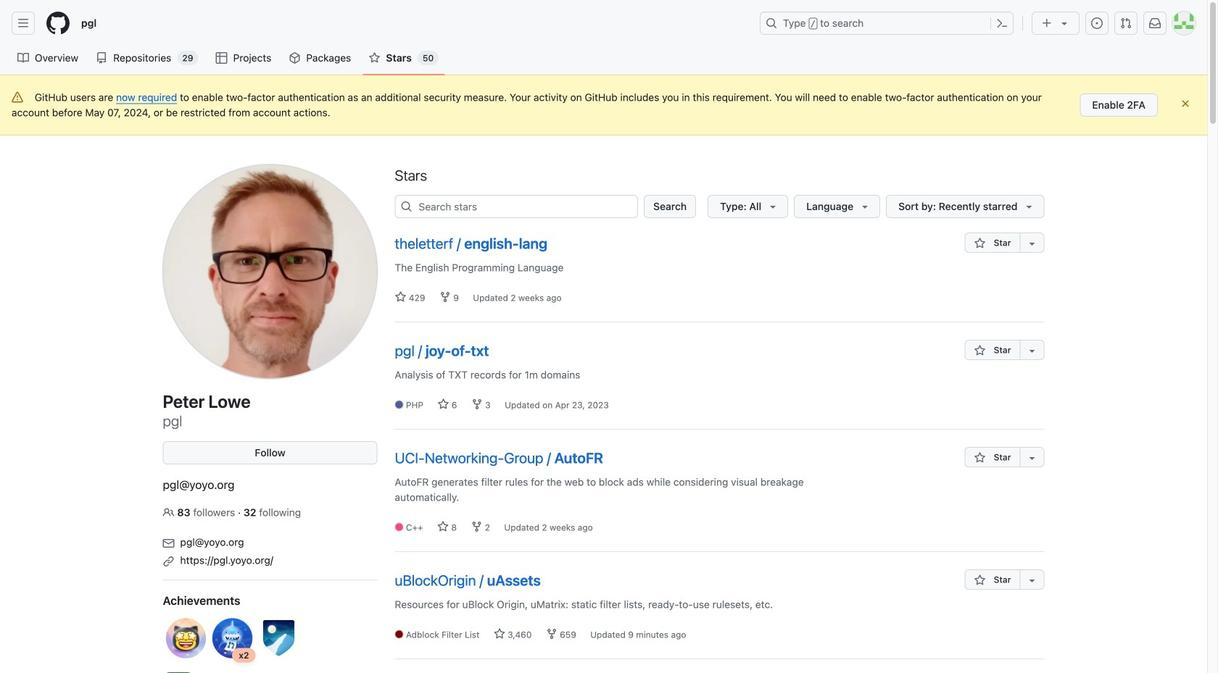 Task type: describe. For each thing, give the bounding box(es) containing it.
0 horizontal spatial fork image
[[439, 291, 451, 303]]

1 vertical spatial triangle down image
[[767, 201, 779, 212]]

achievement: arctic code vault contributor image
[[256, 616, 302, 662]]

1 horizontal spatial fork image
[[471, 521, 482, 533]]

book image
[[17, 52, 29, 64]]

add this repository to a list image
[[1026, 345, 1038, 357]]

issue opened image
[[1091, 17, 1103, 29]]

link image
[[163, 556, 174, 568]]

achievement: pull shark image
[[209, 616, 256, 662]]

add this repository to a list image for right fork image
[[1026, 575, 1038, 587]]

table image
[[216, 52, 227, 64]]

notifications image
[[1149, 17, 1161, 29]]

package image
[[289, 52, 300, 64]]

0 horizontal spatial star image
[[438, 399, 449, 410]]

achievement: starstruck image
[[163, 616, 209, 662]]

alert image
[[12, 92, 23, 103]]

fork image
[[471, 399, 483, 410]]



Task type: locate. For each thing, give the bounding box(es) containing it.
star image
[[438, 399, 449, 410], [974, 575, 986, 587]]

triangle down image
[[859, 201, 871, 212], [1023, 201, 1035, 212]]

people image
[[163, 507, 174, 519]]

search image
[[401, 201, 412, 212]]

1 vertical spatial add this repository to a list image
[[1026, 452, 1038, 464]]

1 horizontal spatial star image
[[974, 575, 986, 587]]

fork image
[[439, 291, 451, 303], [471, 521, 482, 533], [546, 629, 557, 640]]

2 horizontal spatial fork image
[[546, 629, 557, 640]]

0 horizontal spatial triangle down image
[[767, 201, 779, 212]]

1 triangle down image from the left
[[859, 201, 871, 212]]

add this repository to a list image for fork image to the middle
[[1026, 452, 1038, 464]]

command palette image
[[996, 17, 1008, 29]]

feature release label: beta element
[[163, 673, 194, 674]]

0 vertical spatial triangle down image
[[1059, 17, 1070, 29]]

0 vertical spatial fork image
[[439, 291, 451, 303]]

view pgl's full-sized avatar image
[[163, 165, 377, 379]]

dismiss this message image
[[1180, 98, 1191, 109]]

git pull request image
[[1120, 17, 1132, 29]]

repo image
[[96, 52, 107, 64]]

1 vertical spatial fork image
[[471, 521, 482, 533]]

triangle down image
[[1059, 17, 1070, 29], [767, 201, 779, 212]]

3 add this repository to a list image from the top
[[1026, 575, 1038, 587]]

1 vertical spatial star image
[[974, 575, 986, 587]]

add this repository to a list image
[[1026, 238, 1038, 249], [1026, 452, 1038, 464], [1026, 575, 1038, 587]]

homepage image
[[46, 12, 70, 35]]

email: pgl@yoyo.org element
[[163, 532, 377, 550]]

star image
[[369, 52, 380, 64], [974, 238, 986, 249], [395, 291, 406, 303], [974, 345, 986, 357], [974, 452, 986, 464], [437, 521, 449, 533], [494, 629, 505, 640]]

0 vertical spatial add this repository to a list image
[[1026, 238, 1038, 249]]

2 add this repository to a list image from the top
[[1026, 452, 1038, 464]]

2 triangle down image from the left
[[1023, 201, 1035, 212]]

1 add this repository to a list image from the top
[[1026, 238, 1038, 249]]

email: pgl@yoyo.org image
[[163, 538, 174, 550]]

plus image
[[1041, 17, 1053, 29]]

1 horizontal spatial triangle down image
[[1023, 201, 1035, 212]]

0 horizontal spatial triangle down image
[[859, 201, 871, 212]]

2 vertical spatial fork image
[[546, 629, 557, 640]]

Follow pgl submit
[[163, 442, 377, 465]]

1 horizontal spatial triangle down image
[[1059, 17, 1070, 29]]

2 vertical spatial add this repository to a list image
[[1026, 575, 1038, 587]]

Search stars search field
[[395, 195, 638, 218]]

0 vertical spatial star image
[[438, 399, 449, 410]]



Task type: vqa. For each thing, say whether or not it's contained in the screenshot.
1st Add this repository to a list image from the bottom
yes



